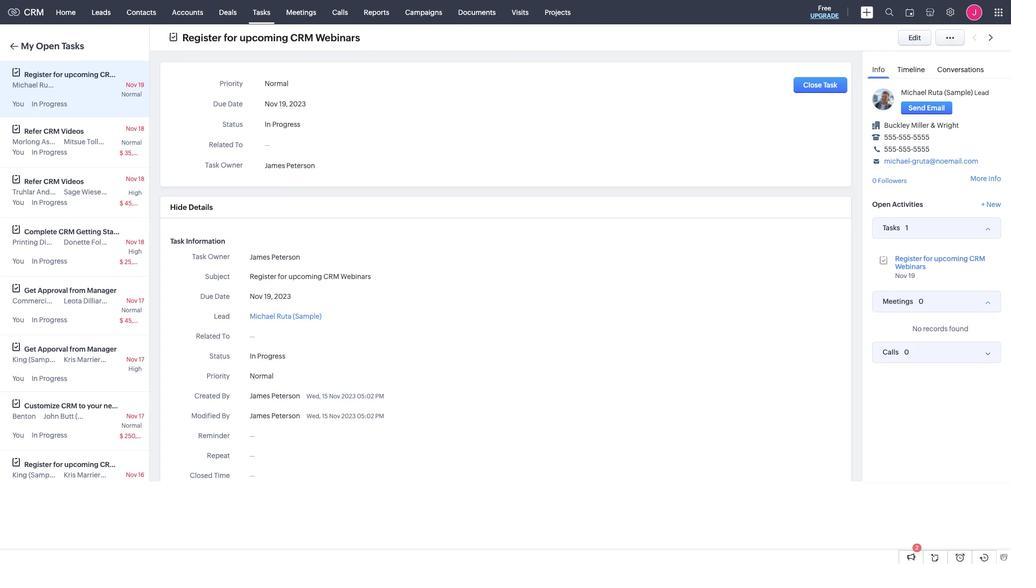 Task type: vqa. For each thing, say whether or not it's contained in the screenshot.


Task type: describe. For each thing, give the bounding box(es) containing it.
&
[[931, 121, 936, 129]]

edit button
[[898, 30, 932, 46]]

for inside 'register for upcoming crm webinars nov 16'
[[53, 461, 63, 469]]

register for upcoming crm webinars nov 16
[[24, 461, 149, 479]]

$ 35,000.00
[[120, 150, 155, 157]]

1 5555 from the top
[[913, 133, 930, 141]]

approval
[[38, 287, 68, 295]]

buckley
[[884, 121, 910, 129]]

kris marrier (sample) for crm
[[64, 471, 131, 479]]

17 for kris marrier (sample)
[[139, 356, 144, 363]]

benton
[[12, 413, 36, 421]]

records
[[923, 325, 948, 333]]

1 horizontal spatial 19
[[909, 272, 915, 279]]

dilliard
[[83, 297, 106, 305]]

attys
[[75, 188, 92, 196]]

0 vertical spatial task owner
[[205, 161, 243, 169]]

projects
[[545, 8, 571, 16]]

info link
[[867, 59, 890, 79]]

modified by
[[191, 412, 230, 420]]

free
[[818, 4, 831, 12]]

calls link
[[324, 0, 356, 24]]

sage wieser (sample)
[[64, 188, 134, 196]]

register for upcoming crm webinars link
[[895, 255, 985, 270]]

2 vertical spatial tasks
[[883, 224, 900, 232]]

1 horizontal spatial calls
[[883, 348, 899, 356]]

customize crm to your needs nov 17
[[24, 402, 144, 420]]

(sample) inside michael ruta (sample) normal
[[56, 81, 84, 89]]

17 inside the customize crm to your needs nov 17
[[139, 413, 144, 420]]

steps
[[129, 228, 147, 236]]

no records found
[[913, 325, 969, 333]]

profile image
[[966, 4, 982, 20]]

reports link
[[356, 0, 397, 24]]

$ 250,000.00
[[120, 433, 158, 440]]

reminder
[[198, 432, 230, 440]]

progress for john butt (sample)
[[39, 431, 67, 439]]

conversations link
[[933, 59, 989, 78]]

deals
[[219, 8, 237, 16]]

followers
[[878, 177, 907, 185]]

ruta for michael ruta (sample) lead
[[928, 89, 943, 97]]

0 horizontal spatial register for upcoming crm webinars nov 19
[[24, 71, 149, 89]]

videos for sage
[[61, 178, 84, 186]]

closed
[[190, 472, 213, 480]]

nov inside 'register for upcoming crm webinars nov 16'
[[126, 472, 137, 479]]

your
[[87, 402, 102, 410]]

$ for leota dilliard (sample)
[[120, 318, 123, 324]]

1
[[906, 224, 909, 232]]

hide details link
[[170, 203, 213, 212]]

visits link
[[504, 0, 537, 24]]

wed, 15 nov 2023 05:02 pm for created by
[[307, 393, 384, 400]]

conversations
[[938, 66, 984, 74]]

get for get approval from manager
[[24, 287, 36, 295]]

associates
[[41, 138, 76, 146]]

commercial
[[12, 297, 52, 305]]

michael for michael ruta (sample) normal
[[12, 81, 38, 89]]

found
[[949, 325, 969, 333]]

$ 45,000.00 for leota dilliard (sample)
[[120, 318, 155, 324]]

wed, 15 nov 2023 05:02 pm for modified by
[[307, 413, 384, 420]]

morlong
[[12, 138, 40, 146]]

0 vertical spatial michael ruta (sample) link
[[901, 89, 973, 97]]

by for created by
[[222, 392, 230, 400]]

profile element
[[960, 0, 988, 24]]

by for modified by
[[222, 412, 230, 420]]

get for get apporval from manager
[[24, 345, 36, 353]]

0 horizontal spatial 19,
[[264, 293, 273, 301]]

needs
[[104, 402, 124, 410]]

leota dilliard (sample)
[[64, 297, 136, 305]]

18 for sage wieser (sample)
[[138, 176, 144, 183]]

projects link
[[537, 0, 579, 24]]

webinars inside 'register for upcoming crm webinars nov 16'
[[117, 461, 149, 469]]

in progress for mitsue tollner (sample)
[[32, 148, 67, 156]]

you for morlong
[[12, 148, 24, 156]]

in progress for kris marrier (sample)
[[32, 375, 67, 383]]

$ for john butt (sample)
[[120, 433, 123, 440]]

1 vertical spatial to
[[222, 332, 230, 340]]

in for sage wieser (sample)
[[32, 199, 38, 207]]

7 you from the top
[[12, 431, 24, 439]]

1 vertical spatial task owner
[[192, 253, 230, 261]]

manager for dilliard
[[87, 287, 117, 295]]

1 horizontal spatial register for upcoming crm webinars nov 19
[[895, 255, 985, 279]]

05:02 for created by
[[357, 393, 374, 400]]

0 horizontal spatial michael ruta (sample) link
[[250, 312, 322, 322]]

printing
[[12, 238, 38, 246]]

close task
[[803, 81, 838, 89]]

repeat
[[207, 452, 230, 460]]

nov inside the customize crm to your needs nov 17
[[126, 413, 138, 420]]

get approval from manager nov 17
[[24, 287, 144, 305]]

refer for morlong
[[24, 127, 42, 135]]

calendar image
[[906, 8, 914, 16]]

0 for meetings
[[919, 297, 924, 305]]

campaigns link
[[397, 0, 450, 24]]

1 horizontal spatial 19,
[[279, 100, 288, 108]]

get apporval from manager nov 17
[[24, 345, 144, 363]]

kris for upcoming
[[64, 471, 76, 479]]

1 vertical spatial tasks
[[62, 41, 84, 51]]

+ new
[[982, 200, 1001, 208]]

$ for donette foller (sample)
[[120, 259, 123, 266]]

05:02 for modified by
[[357, 413, 374, 420]]

0 vertical spatial due
[[213, 100, 226, 108]]

2
[[916, 545, 919, 551]]

$ for sage wieser (sample)
[[120, 200, 123, 207]]

refer crm videos for and
[[24, 178, 84, 186]]

home link
[[48, 0, 84, 24]]

1 vertical spatial due
[[200, 293, 213, 301]]

wright
[[937, 121, 959, 129]]

truhlar and truhlar attys
[[12, 188, 92, 196]]

17 for leota dilliard (sample)
[[139, 298, 144, 305]]

meetings link
[[278, 0, 324, 24]]

leads link
[[84, 0, 119, 24]]

close
[[803, 81, 822, 89]]

you for printing
[[12, 257, 24, 265]]

0 vertical spatial priority
[[220, 80, 243, 88]]

information
[[186, 237, 225, 245]]

0 vertical spatial status
[[222, 120, 243, 128]]

timeline
[[897, 66, 925, 74]]

to
[[79, 402, 86, 410]]

1 horizontal spatial tasks
[[253, 8, 270, 16]]

crm inside the customize crm to your needs nov 17
[[61, 402, 77, 410]]

in progress for john butt (sample)
[[32, 431, 67, 439]]

0 vertical spatial owner
[[221, 161, 243, 169]]

18 inside 'complete crm getting started steps nov 18'
[[138, 239, 144, 246]]

2 5555 from the top
[[913, 145, 930, 153]]

wieser
[[82, 188, 104, 196]]

35,000.00
[[124, 150, 155, 157]]

$ 25,000.00
[[120, 259, 155, 266]]

complete crm getting started steps nov 18
[[24, 228, 147, 246]]

king for register
[[12, 471, 27, 479]]

0 vertical spatial due date
[[213, 100, 243, 108]]

1 vertical spatial meetings
[[883, 298, 913, 306]]

mitsue tollner (sample)
[[64, 138, 139, 146]]

king (sample) for register
[[12, 471, 57, 479]]

in for kris marrier (sample)
[[32, 375, 38, 383]]

45,000.00 for leota dilliard (sample)
[[124, 318, 155, 324]]

task down task information
[[192, 253, 206, 261]]

contacts link
[[119, 0, 164, 24]]

miller
[[911, 121, 929, 129]]

16
[[138, 472, 144, 479]]

in for john butt (sample)
[[32, 431, 38, 439]]

$ for mitsue tollner (sample)
[[120, 150, 123, 157]]

sage
[[64, 188, 80, 196]]

+
[[982, 200, 985, 208]]

michael for michael ruta (sample) lead
[[901, 89, 927, 97]]

0 vertical spatial nov 19, 2023
[[265, 100, 306, 108]]

task information
[[170, 237, 225, 245]]

gruta@noemail.com
[[912, 157, 979, 165]]

my
[[21, 41, 34, 51]]

king for get
[[12, 356, 27, 364]]

you for commercial
[[12, 316, 24, 324]]

created by
[[194, 392, 230, 400]]

marrier for from
[[77, 356, 100, 364]]

hide
[[170, 203, 187, 212]]

leads
[[92, 8, 111, 16]]

michael ruta (sample) normal
[[12, 81, 142, 98]]

0 vertical spatial 0
[[872, 177, 877, 185]]



Task type: locate. For each thing, give the bounding box(es) containing it.
5555 up michael-gruta@noemail.com link
[[913, 145, 930, 153]]

2 by from the top
[[222, 412, 230, 420]]

you down truhlar and truhlar attys
[[12, 199, 24, 207]]

nov 18
[[126, 125, 144, 132], [126, 176, 144, 183]]

refer up 'morlong'
[[24, 127, 42, 135]]

2 horizontal spatial ruta
[[928, 89, 943, 97]]

2 truhlar from the left
[[51, 188, 74, 196]]

5555 down buckley miller & wright
[[913, 133, 930, 141]]

$ down leota dilliard (sample)
[[120, 318, 123, 324]]

apporval
[[38, 345, 68, 353]]

1 horizontal spatial truhlar
[[51, 188, 74, 196]]

contacts
[[127, 8, 156, 16]]

$ 45,000.00 up steps
[[120, 200, 155, 207]]

$ left 25,000.00
[[120, 259, 123, 266]]

register for upcoming crm webinars up michael ruta (sample)
[[250, 273, 371, 281]]

progress for mitsue tollner (sample)
[[39, 148, 67, 156]]

1 vertical spatial priority
[[207, 372, 230, 380]]

progress for kris marrier (sample)
[[39, 375, 67, 383]]

1 vertical spatial date
[[215, 293, 230, 301]]

0 horizontal spatial tasks
[[62, 41, 84, 51]]

you down benton
[[12, 431, 24, 439]]

15
[[322, 393, 328, 400], [322, 413, 328, 420]]

open
[[36, 41, 60, 51], [872, 200, 891, 208]]

complete
[[24, 228, 57, 236]]

pm for modified by
[[375, 413, 384, 420]]

5 $ from the top
[[120, 433, 123, 440]]

pm for created by
[[375, 393, 384, 400]]

1 vertical spatial refer crm videos
[[24, 178, 84, 186]]

nov inside 'get apporval from manager nov 17'
[[126, 356, 138, 363]]

michael-
[[884, 157, 912, 165]]

0 vertical spatial 05:02
[[357, 393, 374, 400]]

wed, for created by
[[307, 393, 321, 400]]

18 down the '35,000.00'
[[138, 176, 144, 183]]

1 from from the top
[[69, 287, 85, 295]]

search image
[[885, 8, 894, 16]]

truhlar
[[12, 188, 35, 196], [51, 188, 74, 196]]

45,000.00
[[124, 200, 155, 207], [124, 318, 155, 324]]

1 vertical spatial marrier
[[77, 471, 100, 479]]

1 wed, from the top
[[307, 393, 321, 400]]

nov inside get approval from manager nov 17
[[126, 298, 138, 305]]

1 kris from the top
[[64, 356, 76, 364]]

0 vertical spatial get
[[24, 287, 36, 295]]

0 vertical spatial open
[[36, 41, 60, 51]]

dimensions
[[39, 238, 77, 246]]

in for mitsue tollner (sample)
[[32, 148, 38, 156]]

0 vertical spatial register for upcoming crm webinars
[[182, 32, 360, 43]]

0 vertical spatial kris
[[64, 356, 76, 364]]

1 vertical spatial 05:02
[[357, 413, 374, 420]]

1 vertical spatial register for upcoming crm webinars
[[250, 273, 371, 281]]

marrier for upcoming
[[77, 471, 100, 479]]

0 vertical spatial 18
[[138, 125, 144, 132]]

you for truhlar
[[12, 199, 24, 207]]

meetings left calls link
[[286, 8, 316, 16]]

0 vertical spatial kris marrier (sample)
[[64, 356, 131, 364]]

15 for created by
[[322, 393, 328, 400]]

4 $ from the top
[[120, 318, 123, 324]]

lead inside michael ruta (sample) lead
[[975, 89, 989, 97]]

from right apporval
[[70, 345, 86, 353]]

1 vertical spatial king (sample)
[[12, 471, 57, 479]]

0 vertical spatial pm
[[375, 393, 384, 400]]

normal inside michael ruta (sample) normal
[[121, 91, 142, 98]]

555-555-5555 up michael-
[[884, 145, 930, 153]]

1 vertical spatial register for upcoming crm webinars nov 19
[[895, 255, 985, 279]]

accounts link
[[164, 0, 211, 24]]

michael inside michael ruta (sample) normal
[[12, 81, 38, 89]]

1 vertical spatial 555-555-5555
[[884, 145, 930, 153]]

19
[[138, 82, 144, 89], [909, 272, 915, 279]]

0 vertical spatial 19,
[[279, 100, 288, 108]]

leota
[[64, 297, 82, 305]]

manager
[[87, 287, 117, 295], [87, 345, 117, 353]]

john butt (sample)
[[43, 413, 104, 421]]

nov 18 for sage wieser (sample)
[[126, 176, 144, 183]]

task left the information at the top
[[170, 237, 184, 245]]

$ 45,000.00
[[120, 200, 155, 207], [120, 318, 155, 324]]

reports
[[364, 8, 389, 16]]

buckley miller & wright
[[884, 121, 959, 129]]

videos up mitsue
[[61, 127, 84, 135]]

started
[[103, 228, 127, 236]]

1 horizontal spatial lead
[[975, 89, 989, 97]]

0 vertical spatial to
[[235, 141, 243, 149]]

3 17 from the top
[[139, 413, 144, 420]]

tasks right deals
[[253, 8, 270, 16]]

1 05:02 from the top
[[357, 393, 374, 400]]

truhlar right and
[[51, 188, 74, 196]]

nov 18 for mitsue tollner (sample)
[[126, 125, 144, 132]]

search element
[[879, 0, 900, 24]]

$ 45,000.00 down leota dilliard (sample)
[[120, 318, 155, 324]]

1 vertical spatial 19,
[[264, 293, 273, 301]]

get inside get approval from manager nov 17
[[24, 287, 36, 295]]

1 vertical spatial nov 18
[[126, 176, 144, 183]]

refer crm videos up truhlar and truhlar attys
[[24, 178, 84, 186]]

manager down leota dilliard (sample)
[[87, 345, 117, 353]]

more info
[[971, 175, 1001, 183]]

in progress for sage wieser (sample)
[[32, 199, 67, 207]]

2 05:02 from the top
[[357, 413, 374, 420]]

2 vertical spatial high
[[129, 366, 142, 373]]

3 $ from the top
[[120, 259, 123, 266]]

open right my
[[36, 41, 60, 51]]

refer crm videos for associates
[[24, 127, 84, 135]]

2 $ from the top
[[120, 200, 123, 207]]

manager up leota dilliard (sample)
[[87, 287, 117, 295]]

my open tasks
[[21, 41, 84, 51]]

0 vertical spatial date
[[228, 100, 243, 108]]

$ 45,000.00 for sage wieser (sample)
[[120, 200, 155, 207]]

ruta inside michael ruta (sample) normal
[[39, 81, 54, 89]]

task owner
[[205, 161, 243, 169], [192, 253, 230, 261]]

0 vertical spatial register for upcoming crm webinars nov 19
[[24, 71, 149, 89]]

created
[[194, 392, 220, 400]]

meetings inside "meetings" link
[[286, 8, 316, 16]]

2 wed, 15 nov 2023 05:02 pm from the top
[[307, 413, 384, 420]]

5 you from the top
[[12, 316, 24, 324]]

2 nov 18 from the top
[[126, 176, 144, 183]]

5555
[[913, 133, 930, 141], [913, 145, 930, 153]]

3 you from the top
[[12, 199, 24, 207]]

1 vertical spatial 0
[[919, 297, 924, 305]]

1 vertical spatial related
[[196, 332, 221, 340]]

tasks down home link
[[62, 41, 84, 51]]

0 vertical spatial meetings
[[286, 8, 316, 16]]

refer up and
[[24, 178, 42, 186]]

1 vertical spatial 18
[[138, 176, 144, 183]]

calls inside calls link
[[332, 8, 348, 16]]

progress for donette foller (sample)
[[39, 257, 67, 265]]

1 horizontal spatial ruta
[[277, 313, 292, 320]]

1 vertical spatial get
[[24, 345, 36, 353]]

free upgrade
[[811, 4, 839, 19]]

videos for mitsue
[[61, 127, 84, 135]]

register for upcoming crm webinars nov 19
[[24, 71, 149, 89], [895, 255, 985, 279]]

1 vertical spatial info
[[989, 175, 1001, 183]]

1 17 from the top
[[139, 298, 144, 305]]

1 vertical spatial due date
[[200, 293, 230, 301]]

mitsue
[[64, 138, 85, 146]]

45,000.00 up steps
[[124, 200, 155, 207]]

in for donette foller (sample)
[[32, 257, 38, 265]]

1 vertical spatial king
[[12, 471, 27, 479]]

high for sage wieser (sample)
[[129, 190, 142, 197]]

from for kris
[[70, 345, 86, 353]]

2 from from the top
[[70, 345, 86, 353]]

555-555-5555 down buckley
[[884, 133, 930, 141]]

edit
[[909, 34, 921, 42]]

1 vertical spatial 5555
[[913, 145, 930, 153]]

tollner
[[87, 138, 109, 146]]

1 vertical spatial manager
[[87, 345, 117, 353]]

previous record image
[[972, 34, 977, 41]]

1 king from the top
[[12, 356, 27, 364]]

1 vertical spatial status
[[209, 352, 230, 360]]

task right close
[[823, 81, 838, 89]]

refer crm videos up associates
[[24, 127, 84, 135]]

you down printing
[[12, 257, 24, 265]]

0 vertical spatial 555-555-5555
[[884, 133, 930, 141]]

45,000.00 for sage wieser (sample)
[[124, 200, 155, 207]]

$ left 250,000.00
[[120, 433, 123, 440]]

2 marrier from the top
[[77, 471, 100, 479]]

register for upcoming crm webinars down tasks link
[[182, 32, 360, 43]]

0 vertical spatial related to
[[209, 141, 243, 149]]

1 horizontal spatial 0
[[904, 348, 909, 356]]

from inside 'get apporval from manager nov 17'
[[70, 345, 86, 353]]

17
[[139, 298, 144, 305], [139, 356, 144, 363], [139, 413, 144, 420]]

0 horizontal spatial lead
[[214, 313, 230, 320]]

lead down conversations
[[975, 89, 989, 97]]

refer crm videos
[[24, 127, 84, 135], [24, 178, 84, 186]]

2 45,000.00 from the top
[[124, 318, 155, 324]]

documents
[[458, 8, 496, 16]]

(sample)
[[56, 81, 84, 89], [944, 89, 973, 97], [110, 138, 139, 146], [105, 188, 134, 196], [111, 238, 140, 246], [107, 297, 136, 305], [293, 313, 322, 320], [29, 356, 57, 364], [102, 356, 131, 364], [75, 413, 104, 421], [29, 471, 57, 479], [102, 471, 131, 479]]

1 refer from the top
[[24, 127, 42, 135]]

1 king (sample) from the top
[[12, 356, 57, 364]]

0 vertical spatial calls
[[332, 8, 348, 16]]

1 vertical spatial related to
[[196, 332, 230, 340]]

2 videos from the top
[[61, 178, 84, 186]]

2 17 from the top
[[139, 356, 144, 363]]

1 horizontal spatial michael
[[250, 313, 275, 320]]

2 refer crm videos from the top
[[24, 178, 84, 186]]

15 for modified by
[[322, 413, 328, 420]]

1 get from the top
[[24, 287, 36, 295]]

0 horizontal spatial calls
[[332, 8, 348, 16]]

1 vertical spatial 17
[[139, 356, 144, 363]]

1 vertical spatial 19
[[909, 272, 915, 279]]

1 vertical spatial 45,000.00
[[124, 318, 155, 324]]

wed, 15 nov 2023 05:02 pm
[[307, 393, 384, 400], [307, 413, 384, 420]]

open activities
[[872, 200, 923, 208]]

1 vertical spatial refer
[[24, 178, 42, 186]]

get inside 'get apporval from manager nov 17'
[[24, 345, 36, 353]]

0 followers
[[872, 177, 907, 185]]

0 vertical spatial by
[[222, 392, 230, 400]]

truhlar left and
[[12, 188, 35, 196]]

related to
[[209, 141, 243, 149], [196, 332, 230, 340]]

you down 'morlong'
[[12, 148, 24, 156]]

0 horizontal spatial 0
[[872, 177, 877, 185]]

in for leota dilliard (sample)
[[32, 316, 38, 324]]

555-555-5555
[[884, 133, 930, 141], [884, 145, 930, 153]]

commercial press
[[12, 297, 71, 305]]

1 vertical spatial high
[[129, 248, 142, 255]]

task owner up the details
[[205, 161, 243, 169]]

2 get from the top
[[24, 345, 36, 353]]

progress
[[39, 100, 67, 108], [272, 120, 300, 128], [39, 148, 67, 156], [39, 199, 67, 207], [39, 257, 67, 265], [39, 316, 67, 324], [257, 352, 285, 360], [39, 375, 67, 383], [39, 431, 67, 439]]

upgrade
[[811, 12, 839, 19]]

get up commercial
[[24, 287, 36, 295]]

25,000.00
[[124, 259, 155, 266]]

1 wed, 15 nov 2023 05:02 pm from the top
[[307, 393, 384, 400]]

$ left the '35,000.00'
[[120, 150, 123, 157]]

foller
[[91, 238, 109, 246]]

kris for from
[[64, 356, 76, 364]]

0 horizontal spatial 19
[[138, 82, 144, 89]]

0 vertical spatial from
[[69, 287, 85, 295]]

accounts
[[172, 8, 203, 16]]

0 horizontal spatial open
[[36, 41, 60, 51]]

2 wed, from the top
[[307, 413, 321, 420]]

1 vertical spatial kris marrier (sample)
[[64, 471, 131, 479]]

manager inside get approval from manager nov 17
[[87, 287, 117, 295]]

refer for truhlar
[[24, 178, 42, 186]]

and
[[36, 188, 50, 196]]

high for donette foller (sample)
[[129, 248, 142, 255]]

2 kris from the top
[[64, 471, 76, 479]]

nov 18 down $ 35,000.00
[[126, 176, 144, 183]]

2 vertical spatial 17
[[139, 413, 144, 420]]

0 vertical spatial related
[[209, 141, 234, 149]]

next record image
[[989, 34, 995, 41]]

create menu element
[[855, 0, 879, 24]]

555-
[[884, 133, 899, 141], [899, 133, 913, 141], [884, 145, 899, 153], [899, 145, 913, 153]]

king
[[12, 356, 27, 364], [12, 471, 27, 479]]

register
[[182, 32, 222, 43], [24, 71, 52, 79], [895, 255, 922, 263], [250, 273, 277, 281], [24, 461, 52, 469]]

kris marrier (sample) down apporval
[[64, 356, 131, 364]]

1 videos from the top
[[61, 127, 84, 135]]

1 kris marrier (sample) from the top
[[64, 356, 131, 364]]

from for leota
[[69, 287, 85, 295]]

1 truhlar from the left
[[12, 188, 35, 196]]

1 horizontal spatial michael ruta (sample) link
[[901, 89, 973, 97]]

modified
[[191, 412, 220, 420]]

task
[[823, 81, 838, 89], [205, 161, 219, 169], [170, 237, 184, 245], [192, 253, 206, 261]]

task up the details
[[205, 161, 219, 169]]

18 down steps
[[138, 239, 144, 246]]

4 you from the top
[[12, 257, 24, 265]]

250,000.00
[[124, 433, 158, 440]]

documents link
[[450, 0, 504, 24]]

from up "leota"
[[69, 287, 85, 295]]

1 $ 45,000.00 from the top
[[120, 200, 155, 207]]

activities
[[892, 200, 923, 208]]

kris marrier (sample) for manager
[[64, 356, 131, 364]]

james peterson
[[265, 162, 315, 170], [250, 253, 300, 261], [250, 392, 300, 400], [250, 412, 300, 420]]

getting
[[76, 228, 101, 236]]

2 high from the top
[[129, 248, 142, 255]]

1 vertical spatial $ 45,000.00
[[120, 318, 155, 324]]

wed, for modified by
[[307, 413, 321, 420]]

05:02
[[357, 393, 374, 400], [357, 413, 374, 420]]

1 nov 18 from the top
[[126, 125, 144, 132]]

0 vertical spatial 15
[[322, 393, 328, 400]]

customize
[[24, 402, 60, 410]]

you down commercial
[[12, 316, 24, 324]]

crm inside 'register for upcoming crm webinars nov 16'
[[100, 461, 116, 469]]

king (sample) for get
[[12, 356, 57, 364]]

manager for marrier
[[87, 345, 117, 353]]

2 $ 45,000.00 from the top
[[120, 318, 155, 324]]

0 horizontal spatial meetings
[[286, 8, 316, 16]]

you for king
[[12, 375, 24, 383]]

ruta for michael ruta (sample)
[[277, 313, 292, 320]]

register for upcoming crm webinars
[[182, 32, 360, 43], [250, 273, 371, 281]]

6 you from the top
[[12, 375, 24, 383]]

info right more
[[989, 175, 1001, 183]]

michael-gruta@noemail.com link
[[884, 157, 979, 165]]

0 for calls
[[904, 348, 909, 356]]

in progress for donette foller (sample)
[[32, 257, 67, 265]]

crm link
[[8, 7, 44, 17]]

18 up the '35,000.00'
[[138, 125, 144, 132]]

2 15 from the top
[[322, 413, 328, 420]]

by right modified
[[222, 412, 230, 420]]

nov inside 'complete crm getting started steps nov 18'
[[126, 239, 137, 246]]

1 pm from the top
[[375, 393, 384, 400]]

close task link
[[794, 77, 848, 93]]

1 refer crm videos from the top
[[24, 127, 84, 135]]

2 king (sample) from the top
[[12, 471, 57, 479]]

refer
[[24, 127, 42, 135], [24, 178, 42, 186]]

more
[[971, 175, 987, 183]]

progress for sage wieser (sample)
[[39, 199, 67, 207]]

meetings up no
[[883, 298, 913, 306]]

$ down sage wieser (sample)
[[120, 200, 123, 207]]

1 45,000.00 from the top
[[124, 200, 155, 207]]

3 18 from the top
[[138, 239, 144, 246]]

by right created
[[222, 392, 230, 400]]

1 555-555-5555 from the top
[[884, 133, 930, 141]]

crm inside 'complete crm getting started steps nov 18'
[[59, 228, 75, 236]]

17 inside 'get apporval from manager nov 17'
[[139, 356, 144, 363]]

1 you from the top
[[12, 100, 24, 108]]

1 vertical spatial lead
[[214, 313, 230, 320]]

1 marrier from the top
[[77, 356, 100, 364]]

0 vertical spatial wed,
[[307, 393, 321, 400]]

1 vertical spatial owner
[[208, 253, 230, 261]]

you up 'morlong'
[[12, 100, 24, 108]]

ruta for michael ruta (sample) normal
[[39, 81, 54, 89]]

17 inside get approval from manager nov 17
[[139, 298, 144, 305]]

in progress
[[32, 100, 67, 108], [265, 120, 300, 128], [32, 148, 67, 156], [32, 199, 67, 207], [32, 257, 67, 265], [32, 316, 67, 324], [250, 352, 285, 360], [32, 375, 67, 383], [32, 431, 67, 439]]

1 horizontal spatial info
[[989, 175, 1001, 183]]

1 vertical spatial open
[[872, 200, 891, 208]]

michael for michael ruta (sample)
[[250, 313, 275, 320]]

videos up sage
[[61, 178, 84, 186]]

1 $ from the top
[[120, 150, 123, 157]]

tasks link
[[245, 0, 278, 24]]

info left timeline
[[872, 66, 885, 74]]

kris
[[64, 356, 76, 364], [64, 471, 76, 479]]

0 vertical spatial king
[[12, 356, 27, 364]]

1 18 from the top
[[138, 125, 144, 132]]

0 vertical spatial 17
[[139, 298, 144, 305]]

nov 18 up $ 35,000.00
[[126, 125, 144, 132]]

visits
[[512, 8, 529, 16]]

get left apporval
[[24, 345, 36, 353]]

lead down subject
[[214, 313, 230, 320]]

0 vertical spatial lead
[[975, 89, 989, 97]]

2 pm from the top
[[375, 413, 384, 420]]

1 vertical spatial nov 19, 2023
[[250, 293, 291, 301]]

kris marrier (sample) left 16
[[64, 471, 131, 479]]

open down the 0 followers at the top right of page
[[872, 200, 891, 208]]

2 you from the top
[[12, 148, 24, 156]]

1 by from the top
[[222, 392, 230, 400]]

michael ruta (sample) lead
[[901, 89, 989, 97]]

priority
[[220, 80, 243, 88], [207, 372, 230, 380]]

manager inside 'get apporval from manager nov 17'
[[87, 345, 117, 353]]

1 15 from the top
[[322, 393, 328, 400]]

1 high from the top
[[129, 190, 142, 197]]

printing dimensions
[[12, 238, 77, 246]]

tasks left 1
[[883, 224, 900, 232]]

butt
[[60, 413, 74, 421]]

john
[[43, 413, 59, 421]]

45,000.00 down leota dilliard (sample)
[[124, 318, 155, 324]]

1 horizontal spatial meetings
[[883, 298, 913, 306]]

in progress for leota dilliard (sample)
[[32, 316, 67, 324]]

task owner down the information at the top
[[192, 253, 230, 261]]

from inside get approval from manager nov 17
[[69, 287, 85, 295]]

0 horizontal spatial to
[[222, 332, 230, 340]]

18 for mitsue tollner (sample)
[[138, 125, 144, 132]]

2 king from the top
[[12, 471, 27, 479]]

2 555-555-5555 from the top
[[884, 145, 930, 153]]

upcoming inside 'register for upcoming crm webinars nov 16'
[[64, 461, 98, 469]]

0 vertical spatial tasks
[[253, 8, 270, 16]]

hide details
[[170, 203, 213, 212]]

1 vertical spatial kris
[[64, 471, 76, 479]]

0 vertical spatial king (sample)
[[12, 356, 57, 364]]

owner
[[221, 161, 243, 169], [208, 253, 230, 261]]

high for kris marrier (sample)
[[129, 366, 142, 373]]

create menu image
[[861, 6, 873, 18]]

0 horizontal spatial ruta
[[39, 81, 54, 89]]

2 kris marrier (sample) from the top
[[64, 471, 131, 479]]

you up benton
[[12, 375, 24, 383]]

0 vertical spatial info
[[872, 66, 885, 74]]

None button
[[901, 102, 953, 114]]

2 refer from the top
[[24, 178, 42, 186]]

2 18 from the top
[[138, 176, 144, 183]]

progress for leota dilliard (sample)
[[39, 316, 67, 324]]

register inside 'register for upcoming crm webinars nov 16'
[[24, 461, 52, 469]]

3 high from the top
[[129, 366, 142, 373]]

1 horizontal spatial open
[[872, 200, 891, 208]]

1 vertical spatial michael ruta (sample) link
[[250, 312, 322, 322]]

lead
[[975, 89, 989, 97], [214, 313, 230, 320]]

0 vertical spatial videos
[[61, 127, 84, 135]]



